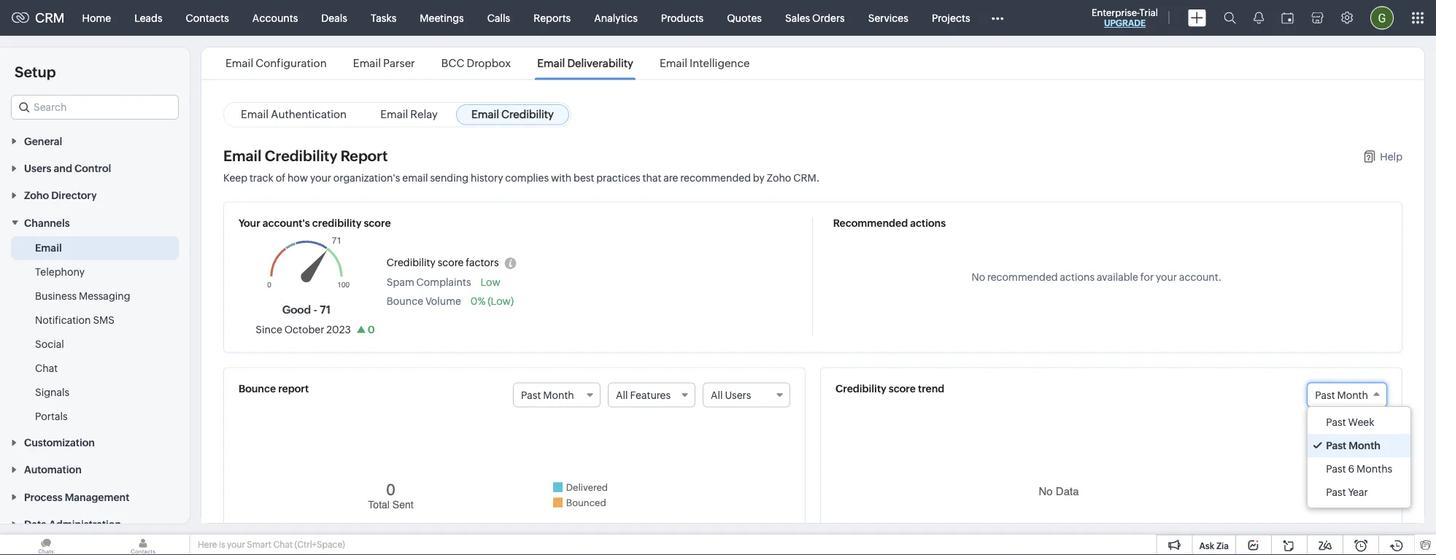 Task type: describe. For each thing, give the bounding box(es) containing it.
past for past year
[[1326, 487, 1346, 499]]

email for email relay
[[380, 108, 408, 120]]

list containing email configuration
[[212, 47, 763, 79]]

deals link
[[310, 0, 359, 35]]

chat inside channels region
[[35, 362, 58, 374]]

month inside credibility score trend past month
[[1338, 389, 1369, 401]]

credibility inside credibility score trend past month
[[836, 382, 887, 394]]

profile element
[[1362, 0, 1403, 35]]

past month option
[[1308, 434, 1411, 458]]

channels
[[24, 217, 70, 229]]

email link
[[35, 240, 62, 255]]

signals element
[[1245, 0, 1273, 36]]

email intelligence
[[660, 57, 750, 70]]

signals link
[[35, 385, 69, 400]]

email for email intelligence
[[660, 57, 688, 70]]

calls link
[[476, 0, 522, 35]]

channels region
[[0, 236, 190, 429]]

notification sms link
[[35, 313, 115, 327]]

sending
[[430, 172, 469, 183]]

email for email credibility
[[472, 108, 499, 120]]

here
[[198, 540, 217, 550]]

report
[[341, 147, 388, 164]]

bounce for bounce report
[[239, 382, 276, 394]]

business messaging
[[35, 290, 130, 302]]

home
[[82, 12, 111, 24]]

month inside option
[[1349, 440, 1381, 452]]

0 for 0 total sent
[[386, 480, 395, 498]]

credibility score factors
[[387, 256, 499, 268]]

past for past 6 months
[[1326, 464, 1346, 475]]

(ctrl+space)
[[295, 540, 345, 550]]

1 horizontal spatial chat
[[273, 540, 293, 550]]

list box containing past week
[[1308, 407, 1411, 508]]

email configuration link
[[223, 57, 329, 70]]

0%
[[471, 295, 486, 307]]

home link
[[71, 0, 123, 35]]

business
[[35, 290, 77, 302]]

practices
[[597, 172, 641, 183]]

social link
[[35, 337, 64, 351]]

email for email credibility report
[[223, 147, 262, 164]]

chat link
[[35, 361, 58, 375]]

ask
[[1200, 541, 1215, 551]]

bounce for bounce volume
[[387, 295, 423, 307]]

analytics
[[594, 12, 638, 24]]

email inside channels region
[[35, 242, 62, 254]]

past inside credibility score trend past month
[[1315, 389, 1335, 401]]

Past Month field
[[1307, 382, 1388, 407]]

services link
[[857, 0, 920, 35]]

report
[[278, 382, 309, 394]]

trend
[[918, 382, 945, 394]]

organization's
[[333, 172, 400, 183]]

notification
[[35, 314, 91, 326]]

week
[[1348, 417, 1375, 428]]

portals
[[35, 410, 68, 422]]

are
[[664, 172, 678, 183]]

reports
[[534, 12, 571, 24]]

since
[[256, 323, 282, 335]]

email relay link
[[365, 104, 453, 125]]

keep track of how your organization's email sending history complies with best practices that are recommended by zoho crm.
[[223, 172, 820, 183]]

of
[[276, 172, 285, 183]]

0 total sent
[[368, 480, 414, 510]]

contacts image
[[97, 535, 189, 555]]

6
[[1348, 464, 1355, 475]]

email credibility report
[[223, 147, 388, 164]]

best
[[574, 172, 594, 183]]

deals
[[321, 12, 347, 24]]

history
[[471, 172, 503, 183]]

bounce report
[[239, 382, 309, 394]]

crm.
[[794, 172, 820, 183]]

past 6 months option
[[1308, 458, 1411, 481]]

track
[[250, 172, 274, 183]]

contacts
[[186, 12, 229, 24]]

accounts
[[252, 12, 298, 24]]

projects link
[[920, 0, 982, 35]]

orders
[[812, 12, 845, 24]]

sales orders link
[[774, 0, 857, 35]]

analytics link
[[583, 0, 649, 35]]

sent
[[393, 498, 414, 510]]

bounce volume
[[387, 295, 461, 307]]

authentication
[[271, 108, 347, 120]]

past year
[[1326, 487, 1368, 499]]

email relay
[[380, 108, 438, 120]]

business messaging link
[[35, 289, 130, 303]]

by
[[753, 172, 765, 183]]

recommended
[[680, 172, 751, 183]]

notification sms
[[35, 314, 115, 326]]

setup
[[15, 64, 56, 80]]

email authentication link
[[226, 104, 362, 125]]

delivered
[[566, 482, 608, 493]]

email for email parser
[[353, 57, 381, 70]]

enterprise-
[[1092, 7, 1140, 18]]

telephony link
[[35, 264, 85, 279]]

complies
[[505, 172, 549, 183]]

bcc dropbox link
[[439, 57, 513, 70]]

ask zia
[[1200, 541, 1229, 551]]

since october 2023
[[256, 323, 351, 335]]

score for credibility score factors
[[438, 256, 464, 268]]

relay
[[410, 108, 438, 120]]

email parser link
[[351, 57, 417, 70]]

0% (low)
[[471, 295, 514, 307]]

accounts link
[[241, 0, 310, 35]]



Task type: locate. For each thing, give the bounding box(es) containing it.
chat right smart
[[273, 540, 293, 550]]

1 vertical spatial month
[[1349, 440, 1381, 452]]

2023
[[326, 323, 351, 335]]

signals
[[35, 386, 69, 398]]

past inside past month option
[[1326, 440, 1347, 452]]

past inside past 6 months option
[[1326, 464, 1346, 475]]

trial
[[1140, 7, 1158, 18]]

credibility up the spam
[[387, 256, 436, 268]]

email down dropbox
[[472, 108, 499, 120]]

score inside credibility score trend past month
[[889, 382, 916, 394]]

calls
[[487, 12, 510, 24]]

products link
[[649, 0, 716, 35]]

bcc dropbox
[[441, 57, 511, 70]]

past left week
[[1326, 417, 1346, 428]]

2 horizontal spatial score
[[889, 382, 916, 394]]

actions
[[910, 217, 946, 228]]

past inside the "past week" option
[[1326, 417, 1346, 428]]

recommended actions
[[833, 217, 946, 228]]

0 horizontal spatial score
[[364, 217, 391, 228]]

credibility score trend past month
[[836, 382, 1369, 401]]

email for email deliverability
[[537, 57, 565, 70]]

credibility up complies on the left top
[[502, 108, 554, 120]]

0 horizontal spatial chat
[[35, 362, 58, 374]]

past down past week
[[1326, 440, 1347, 452]]

month up past week
[[1338, 389, 1369, 401]]

past week
[[1326, 417, 1375, 428]]

bounce down the spam
[[387, 295, 423, 307]]

volume
[[425, 295, 461, 307]]

(low)
[[488, 295, 514, 307]]

email parser
[[353, 57, 415, 70]]

1 horizontal spatial your
[[310, 172, 331, 183]]

score up complaints on the left
[[438, 256, 464, 268]]

0 vertical spatial score
[[364, 217, 391, 228]]

2 vertical spatial score
[[889, 382, 916, 394]]

zoho
[[767, 172, 792, 183]]

projects
[[932, 12, 970, 24]]

past for past month
[[1326, 440, 1347, 452]]

low
[[481, 276, 501, 288]]

past year option
[[1308, 481, 1411, 504]]

credibility up 'how' at the top of the page
[[265, 147, 338, 164]]

past week option
[[1308, 411, 1411, 434]]

help
[[1381, 150, 1403, 162]]

email
[[226, 57, 253, 70], [353, 57, 381, 70], [537, 57, 565, 70], [660, 57, 688, 70], [241, 108, 269, 120], [380, 108, 408, 120], [472, 108, 499, 120], [223, 147, 262, 164], [35, 242, 62, 254]]

upgrade
[[1104, 18, 1146, 28]]

score for credibility score trend past month
[[889, 382, 916, 394]]

that
[[643, 172, 662, 183]]

0 vertical spatial 0
[[368, 323, 375, 335]]

email left "parser"
[[353, 57, 381, 70]]

email inside the email authentication link
[[241, 108, 269, 120]]

with
[[551, 172, 572, 183]]

recommended
[[833, 217, 908, 228]]

email
[[402, 172, 428, 183]]

crm
[[35, 10, 65, 25]]

total
[[368, 498, 390, 510]]

email down channels
[[35, 242, 62, 254]]

score left trend
[[889, 382, 916, 394]]

1 vertical spatial chat
[[273, 540, 293, 550]]

is
[[219, 540, 225, 550]]

your right 'how' at the top of the page
[[310, 172, 331, 183]]

sales orders
[[785, 12, 845, 24]]

0 for 0
[[368, 323, 375, 335]]

1 vertical spatial bounce
[[239, 382, 276, 394]]

bounce left report
[[239, 382, 276, 394]]

year
[[1348, 487, 1368, 499]]

bcc
[[441, 57, 465, 70]]

past inside past year option
[[1326, 487, 1346, 499]]

list box
[[1308, 407, 1411, 508]]

credibility inside email credibility link
[[502, 108, 554, 120]]

parser
[[383, 57, 415, 70]]

email for email configuration
[[226, 57, 253, 70]]

past for past week
[[1326, 417, 1346, 428]]

complaints
[[416, 276, 471, 288]]

email intelligence link
[[658, 57, 752, 70]]

email left intelligence
[[660, 57, 688, 70]]

tasks
[[371, 12, 397, 24]]

keep
[[223, 172, 247, 183]]

1 horizontal spatial score
[[438, 256, 464, 268]]

email down the reports
[[537, 57, 565, 70]]

zia
[[1217, 541, 1229, 551]]

1 vertical spatial your
[[227, 540, 245, 550]]

chat
[[35, 362, 58, 374], [273, 540, 293, 550]]

0 vertical spatial your
[[310, 172, 331, 183]]

email inside email credibility link
[[472, 108, 499, 120]]

configuration
[[256, 57, 327, 70]]

email left authentication
[[241, 108, 269, 120]]

tasks link
[[359, 0, 408, 35]]

0 tab panel
[[201, 129, 1425, 555]]

0 vertical spatial month
[[1338, 389, 1369, 401]]

your inside 0 tab panel
[[310, 172, 331, 183]]

leads
[[134, 12, 162, 24]]

quotes link
[[716, 0, 774, 35]]

email left the "configuration"
[[226, 57, 253, 70]]

email credibility
[[472, 108, 554, 120]]

bounced
[[566, 497, 606, 508]]

email left relay
[[380, 108, 408, 120]]

1 vertical spatial score
[[438, 256, 464, 268]]

account's
[[263, 217, 310, 228]]

email inside 0 tab panel
[[223, 147, 262, 164]]

past 6 months
[[1326, 464, 1393, 475]]

calendar image
[[1282, 12, 1294, 24]]

channels button
[[0, 209, 190, 236]]

past month
[[1326, 440, 1381, 452]]

portals link
[[35, 409, 68, 424]]

meetings link
[[408, 0, 476, 35]]

0 vertical spatial bounce
[[387, 295, 423, 307]]

1 horizontal spatial bounce
[[387, 295, 423, 307]]

email configuration
[[226, 57, 327, 70]]

past left 6
[[1326, 464, 1346, 475]]

your right is
[[227, 540, 245, 550]]

enterprise-trial upgrade
[[1092, 7, 1158, 28]]

credibility left trend
[[836, 382, 887, 394]]

here is your smart chat (ctrl+space)
[[198, 540, 345, 550]]

email authentication
[[241, 108, 347, 120]]

your
[[239, 217, 260, 228]]

email inside email relay link
[[380, 108, 408, 120]]

products
[[661, 12, 704, 24]]

smart
[[247, 540, 272, 550]]

credibility
[[502, 108, 554, 120], [265, 147, 338, 164], [387, 256, 436, 268], [836, 382, 887, 394]]

credibility
[[312, 217, 362, 228]]

signals image
[[1254, 12, 1264, 24]]

email up keep
[[223, 147, 262, 164]]

1 horizontal spatial 0
[[386, 480, 395, 498]]

sms
[[93, 314, 115, 326]]

sales
[[785, 12, 810, 24]]

crm link
[[12, 10, 65, 25]]

0 horizontal spatial your
[[227, 540, 245, 550]]

past left year at the right of the page
[[1326, 487, 1346, 499]]

chats image
[[0, 535, 92, 555]]

october
[[284, 323, 324, 335]]

score right the credibility
[[364, 217, 391, 228]]

0 horizontal spatial 0
[[368, 323, 375, 335]]

list
[[212, 47, 763, 79]]

0 vertical spatial chat
[[35, 362, 58, 374]]

1 vertical spatial 0
[[386, 480, 395, 498]]

month
[[1338, 389, 1369, 401], [1349, 440, 1381, 452]]

contacts link
[[174, 0, 241, 35]]

month down week
[[1349, 440, 1381, 452]]

email deliverability link
[[535, 57, 636, 70]]

social
[[35, 338, 64, 350]]

0 horizontal spatial bounce
[[239, 382, 276, 394]]

months
[[1357, 464, 1393, 475]]

chat down social link
[[35, 362, 58, 374]]

meetings
[[420, 12, 464, 24]]

email for email authentication
[[241, 108, 269, 120]]

dropbox
[[467, 57, 511, 70]]

profile image
[[1371, 6, 1394, 30]]

past up past week
[[1315, 389, 1335, 401]]

0 inside 0 total sent
[[386, 480, 395, 498]]

services
[[868, 12, 909, 24]]



Task type: vqa. For each thing, say whether or not it's contained in the screenshot.
Space
no



